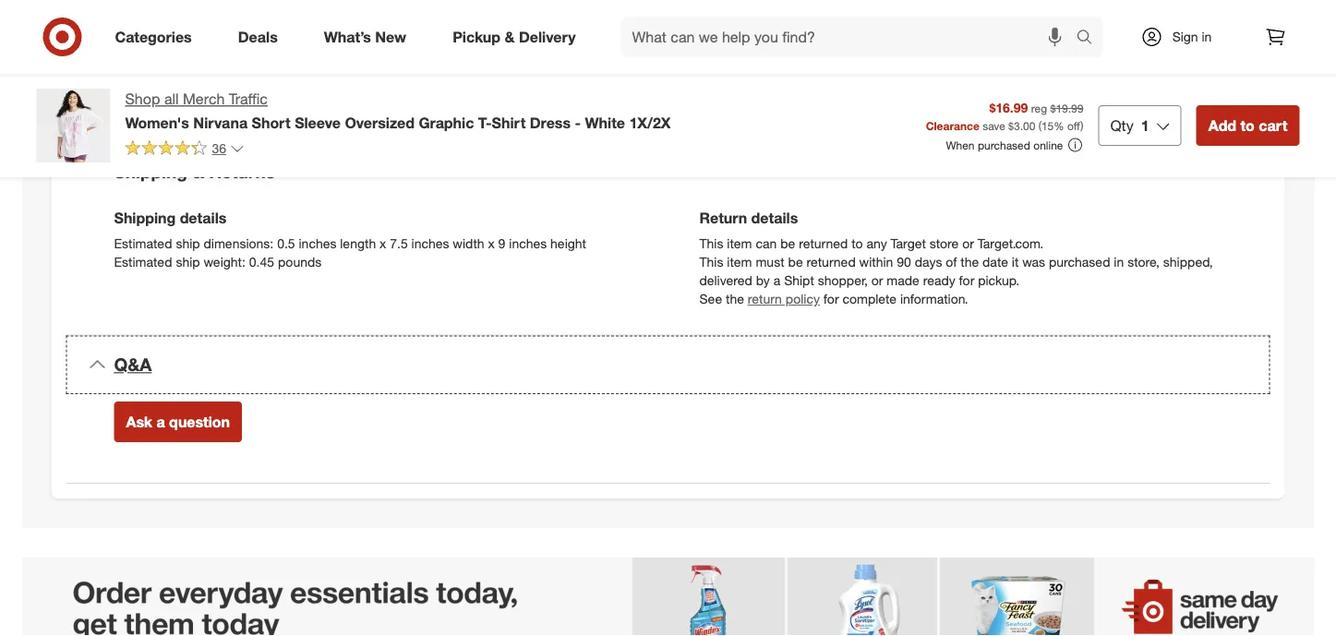 Task type: locate. For each thing, give the bounding box(es) containing it.
delivered
[[699, 273, 752, 289]]

to left any
[[852, 236, 863, 252]]

1 horizontal spatial purchased
[[1049, 254, 1110, 270]]

or right store
[[962, 236, 974, 252]]

imported
[[286, 38, 339, 54]]

dress
[[530, 113, 571, 131]]

the down the 'delivered'
[[726, 291, 744, 307]]

pounds
[[278, 254, 322, 270]]

1 vertical spatial &
[[192, 161, 204, 182]]

2 horizontal spatial or
[[962, 236, 974, 252]]

1 vertical spatial or
[[962, 236, 974, 252]]

image of women's nirvana short sleeve oversized graphic t-shirt dress - white 1x/2x image
[[36, 89, 110, 162]]

2 ship from the top
[[176, 254, 200, 270]]

1 vertical spatial shipping
[[114, 209, 176, 227]]

estimated left weight: at top left
[[114, 254, 172, 270]]

be up shipt
[[788, 254, 803, 270]]

7.5
[[390, 236, 408, 252]]

question
[[169, 413, 230, 431]]

x
[[380, 236, 386, 252], [488, 236, 495, 252]]

purchased down $ in the top right of the page
[[978, 138, 1030, 152]]

t-
[[478, 113, 492, 131]]

1 horizontal spatial in
[[1114, 254, 1124, 270]]

1 vertical spatial this
[[699, 254, 723, 270]]

to right want at left
[[472, 98, 484, 114]]

x left 7.5
[[380, 236, 386, 252]]

2 vertical spatial or
[[871, 273, 883, 289]]

what's new
[[324, 28, 406, 46]]

for
[[959, 273, 974, 289], [823, 291, 839, 307]]

1 vertical spatial ship
[[176, 254, 200, 270]]

shipping inside shipping details estimated ship dimensions: 0.5 inches length x 7.5 inches width x 9 inches height estimated ship weight: 0.45 pounds
[[114, 209, 176, 227]]

ship left dimensions:
[[176, 236, 200, 252]]

0 horizontal spatial a
[[156, 413, 165, 431]]

to inside return details this item can be returned to any target store or target.com. this item must be returned within 90 days of the date it was purchased in store, shipped, delivered by a shipt shopper, or made ready for pickup. see the return policy for complete information.
[[852, 236, 863, 252]]

this
[[699, 236, 723, 252], [699, 254, 723, 270]]

0 vertical spatial purchased
[[978, 138, 1030, 152]]

1 vertical spatial estimated
[[114, 254, 172, 270]]

to right add
[[1240, 116, 1255, 134]]

1 horizontal spatial x
[[488, 236, 495, 252]]

for right ready
[[959, 273, 974, 289]]

details inside shipping details estimated ship dimensions: 0.5 inches length x 7.5 inches width x 9 inches height estimated ship weight: 0.45 pounds
[[180, 209, 227, 227]]

1 vertical spatial purchased
[[1049, 254, 1110, 270]]

shipping inside dropdown button
[[114, 161, 187, 182]]

report incorrect product info. button
[[573, 97, 744, 116]]

0 horizontal spatial &
[[192, 161, 204, 182]]

in right sign
[[1202, 29, 1212, 45]]

& inside dropdown button
[[192, 161, 204, 182]]

in right made
[[195, 38, 205, 54]]

shipping & returns button
[[66, 143, 1270, 201]]

days
[[915, 254, 942, 270]]

want
[[441, 98, 469, 114]]

item up the 'delivered'
[[727, 254, 752, 270]]

date
[[982, 254, 1008, 270]]

inches right 9
[[509, 236, 547, 252]]

traffic
[[229, 90, 268, 108]]

be
[[780, 236, 795, 252], [788, 254, 803, 270]]

1 vertical spatial to
[[1240, 116, 1255, 134]]

when
[[946, 138, 975, 152]]

online
[[1033, 138, 1063, 152]]

a right by
[[773, 273, 780, 289]]

0 vertical spatial this
[[699, 236, 723, 252]]

short
[[252, 113, 291, 131]]

target.com.
[[978, 236, 1043, 252]]

1 this from the top
[[699, 236, 723, 252]]

2 horizontal spatial in
[[1202, 29, 1212, 45]]

1 horizontal spatial &
[[505, 28, 515, 46]]

ship left weight: at top left
[[176, 254, 200, 270]]

1 vertical spatial returned
[[806, 254, 856, 270]]

can
[[756, 236, 777, 252]]

0 vertical spatial estimated
[[114, 236, 172, 252]]

2 inches from the left
[[411, 236, 449, 252]]

1 inches from the left
[[299, 236, 336, 252]]

2 this from the top
[[699, 254, 723, 270]]

details left above
[[175, 98, 213, 114]]

length
[[340, 236, 376, 252]]

details up dimensions:
[[180, 209, 227, 227]]

height
[[550, 236, 586, 252]]

1 horizontal spatial inches
[[411, 236, 449, 252]]

it
[[1012, 254, 1019, 270]]

0 vertical spatial for
[[959, 273, 974, 289]]

1 vertical spatial a
[[156, 413, 165, 431]]

add
[[1208, 116, 1236, 134]]

see
[[699, 291, 722, 307]]

x left 9
[[488, 236, 495, 252]]

& down 36 link
[[192, 161, 204, 182]]

2 horizontal spatial to
[[1240, 116, 1255, 134]]

when purchased online
[[946, 138, 1063, 152]]

sign in link
[[1125, 17, 1240, 57]]

0 vertical spatial ship
[[176, 236, 200, 252]]

for down shopper,
[[823, 291, 839, 307]]

this up the 'delivered'
[[699, 254, 723, 270]]

item left "can"
[[727, 236, 752, 252]]

or down within
[[871, 273, 883, 289]]

What can we help you find? suggestions appear below search field
[[621, 17, 1081, 57]]

the right the of
[[960, 254, 979, 270]]

in
[[1202, 29, 1212, 45], [195, 38, 205, 54], [1114, 254, 1124, 270]]

& for shipping
[[192, 161, 204, 182]]

$
[[1008, 119, 1014, 132]]

pickup.
[[978, 273, 1019, 289]]

item right if
[[147, 98, 172, 114]]

0.5
[[277, 236, 295, 252]]

search
[[1068, 30, 1112, 48]]

$19.99
[[1050, 101, 1083, 115]]

a inside button
[[156, 413, 165, 431]]

ask a question button
[[114, 402, 242, 442]]

merch
[[183, 90, 225, 108]]

clearance
[[926, 119, 979, 132]]

cart
[[1259, 116, 1288, 134]]

be right "can"
[[780, 236, 795, 252]]

$16.99 reg $19.99 clearance save $ 3.00 ( 15 % off )
[[926, 99, 1083, 132]]

1 shipping from the top
[[114, 161, 187, 182]]

ship
[[176, 236, 200, 252], [176, 254, 200, 270]]

2 shipping from the top
[[114, 209, 176, 227]]

2 estimated from the top
[[114, 254, 172, 270]]

a right the ask
[[156, 413, 165, 431]]

nirvana
[[193, 113, 248, 131]]

shop
[[125, 90, 160, 108]]

36
[[212, 140, 226, 156]]

target
[[891, 236, 926, 252]]

advertisement region
[[22, 558, 1314, 636]]

pickup & delivery link
[[437, 17, 599, 57]]

reg
[[1031, 101, 1047, 115]]

& right pickup
[[505, 28, 515, 46]]

0 vertical spatial to
[[472, 98, 484, 114]]

0 horizontal spatial inches
[[299, 236, 336, 252]]

this down return
[[699, 236, 723, 252]]

a inside return details this item can be returned to any target store or target.com. this item must be returned within 90 days of the date it was purchased in store, shipped, delivered by a shipt shopper, or made ready for pickup. see the return policy for complete information.
[[773, 273, 780, 289]]

item
[[147, 98, 172, 114], [727, 236, 752, 252], [727, 254, 752, 270]]

shipping down 36 link
[[114, 161, 187, 182]]

purchased inside return details this item can be returned to any target store or target.com. this item must be returned within 90 days of the date it was purchased in store, shipped, delivered by a shipt shopper, or made ready for pickup. see the return policy for complete information.
[[1049, 254, 1110, 270]]

deals link
[[222, 17, 301, 57]]

details inside return details this item can be returned to any target store or target.com. this item must be returned within 90 days of the date it was purchased in store, shipped, delivered by a shipt shopper, or made ready for pickup. see the return policy for complete information.
[[751, 209, 798, 227]]

in left store,
[[1114, 254, 1124, 270]]

estimated down "shipping & returns"
[[114, 236, 172, 252]]

2 vertical spatial to
[[852, 236, 863, 252]]

details for shipping
[[180, 209, 227, 227]]

or right 'accurate'
[[345, 98, 357, 114]]

store
[[929, 236, 959, 252]]

must
[[756, 254, 784, 270]]

0 horizontal spatial or
[[345, 98, 357, 114]]

women's
[[125, 113, 189, 131]]

0 vertical spatial item
[[147, 98, 172, 114]]

0 vertical spatial &
[[505, 28, 515, 46]]

0 horizontal spatial for
[[823, 291, 839, 307]]

0 horizontal spatial in
[[195, 38, 205, 54]]

inches right 7.5
[[411, 236, 449, 252]]

new
[[375, 28, 406, 46]]

a
[[773, 273, 780, 289], [156, 413, 165, 431]]

90
[[897, 254, 911, 270]]

details for return
[[751, 209, 798, 227]]

1 horizontal spatial a
[[773, 273, 780, 289]]

pickup
[[453, 28, 500, 46]]

details up "can"
[[751, 209, 798, 227]]

0 horizontal spatial x
[[380, 236, 386, 252]]

shipping down "shipping & returns"
[[114, 209, 176, 227]]

9
[[498, 236, 505, 252]]

sleeve
[[295, 113, 341, 131]]

policy
[[785, 291, 820, 307]]

1 horizontal spatial to
[[852, 236, 863, 252]]

returned
[[799, 236, 848, 252], [806, 254, 856, 270]]

about
[[522, 98, 555, 114]]

shipping
[[114, 161, 187, 182], [114, 209, 176, 227]]

2 horizontal spatial inches
[[509, 236, 547, 252]]

&
[[505, 28, 515, 46], [192, 161, 204, 182]]

sign in
[[1172, 29, 1212, 45]]

0 vertical spatial shipping
[[114, 161, 187, 182]]

3 inches from the left
[[509, 236, 547, 252]]

$16.99
[[989, 99, 1028, 115]]

purchased right was
[[1049, 254, 1110, 270]]

estimated
[[114, 236, 172, 252], [114, 254, 172, 270]]

inches up pounds on the top of the page
[[299, 236, 336, 252]]

%
[[1054, 119, 1064, 132]]

0 vertical spatial a
[[773, 273, 780, 289]]



Task type: vqa. For each thing, say whether or not it's contained in the screenshot.
bottom Sharper
no



Task type: describe. For each thing, give the bounding box(es) containing it.
made
[[887, 273, 919, 289]]

complete,
[[360, 98, 417, 114]]

0 vertical spatial returned
[[799, 236, 848, 252]]

0 horizontal spatial to
[[472, 98, 484, 114]]

1 vertical spatial item
[[727, 236, 752, 252]]

information.
[[900, 291, 968, 307]]

36 link
[[125, 139, 245, 161]]

what's new link
[[308, 17, 429, 57]]

qty 1
[[1110, 116, 1149, 134]]

it.
[[559, 98, 569, 114]]

off
[[1067, 119, 1080, 132]]

what's
[[324, 28, 371, 46]]

return details this item can be returned to any target store or target.com. this item must be returned within 90 days of the date it was purchased in store, shipped, delivered by a shipt shopper, or made ready for pickup. see the return policy for complete information.
[[699, 209, 1213, 307]]

ask a question
[[126, 413, 230, 431]]

the right if
[[125, 98, 143, 114]]

report
[[573, 98, 613, 114]]

categories link
[[99, 17, 215, 57]]

shipping & returns
[[114, 161, 275, 182]]

0 vertical spatial be
[[780, 236, 795, 252]]

2 x from the left
[[488, 236, 495, 252]]

-
[[575, 113, 581, 131]]

0 horizontal spatial purchased
[[978, 138, 1030, 152]]

qty
[[1110, 116, 1134, 134]]

sign
[[1172, 29, 1198, 45]]

ready
[[923, 273, 955, 289]]

1 vertical spatial be
[[788, 254, 803, 270]]

ask
[[126, 413, 152, 431]]

know
[[487, 98, 518, 114]]

was
[[1022, 254, 1045, 270]]

and
[[260, 38, 282, 54]]

made
[[159, 38, 192, 54]]

all
[[164, 90, 179, 108]]

product
[[671, 98, 716, 114]]

graphic
[[419, 113, 474, 131]]

add to cart
[[1208, 116, 1288, 134]]

1x/2x
[[629, 113, 671, 131]]

accurate
[[291, 98, 341, 114]]

categories
[[115, 28, 192, 46]]

pickup & delivery
[[453, 28, 576, 46]]

3.00
[[1014, 119, 1035, 132]]

& for pickup
[[505, 28, 515, 46]]

white
[[585, 113, 625, 131]]

2 vertical spatial item
[[727, 254, 752, 270]]

search button
[[1068, 17, 1112, 61]]

oversized
[[345, 113, 415, 131]]

the left usa on the left
[[209, 38, 227, 54]]

return
[[748, 291, 782, 307]]

shop all merch traffic women's nirvana short sleeve oversized graphic t-shirt dress - white 1x/2x
[[125, 90, 671, 131]]

1 x from the left
[[380, 236, 386, 252]]

store,
[[1127, 254, 1160, 270]]

1 vertical spatial for
[[823, 291, 839, 307]]

incorrect
[[616, 98, 667, 114]]

origin : made in the usa and imported
[[114, 38, 339, 54]]

1 ship from the top
[[176, 236, 200, 252]]

shipping details estimated ship dimensions: 0.5 inches length x 7.5 inches width x 9 inches height estimated ship weight: 0.45 pounds
[[114, 209, 586, 270]]

1 horizontal spatial for
[[959, 273, 974, 289]]

any
[[867, 236, 887, 252]]

if the item details above aren't accurate or complete, we want to know about it. report incorrect product info.
[[114, 98, 744, 114]]

shipping for shipping details estimated ship dimensions: 0.5 inches length x 7.5 inches width x 9 inches height estimated ship weight: 0.45 pounds
[[114, 209, 176, 227]]

shipt
[[784, 273, 814, 289]]

in inside return details this item can be returned to any target store or target.com. this item must be returned within 90 days of the date it was purchased in store, shipped, delivered by a shipt shopper, or made ready for pickup. see the return policy for complete information.
[[1114, 254, 1124, 270]]

origin
[[114, 38, 151, 54]]

aren't
[[256, 98, 288, 114]]

save
[[983, 119, 1005, 132]]

1 estimated from the top
[[114, 236, 172, 252]]

dimensions:
[[204, 236, 274, 252]]

of
[[946, 254, 957, 270]]

1 horizontal spatial or
[[871, 273, 883, 289]]

by
[[756, 273, 770, 289]]

q&a button
[[66, 335, 1270, 394]]

shipped,
[[1163, 254, 1213, 270]]

0 vertical spatial or
[[345, 98, 357, 114]]

1
[[1141, 116, 1149, 134]]

:
[[151, 38, 155, 54]]

usa
[[231, 38, 257, 54]]

returns
[[209, 161, 275, 182]]

complete
[[842, 291, 897, 307]]

15
[[1041, 119, 1054, 132]]

within
[[859, 254, 893, 270]]

to inside button
[[1240, 116, 1255, 134]]

weight:
[[204, 254, 245, 270]]

shirt
[[492, 113, 526, 131]]

shipping for shipping & returns
[[114, 161, 187, 182]]

)
[[1080, 119, 1083, 132]]

return
[[699, 209, 747, 227]]

return policy link
[[748, 291, 820, 307]]



